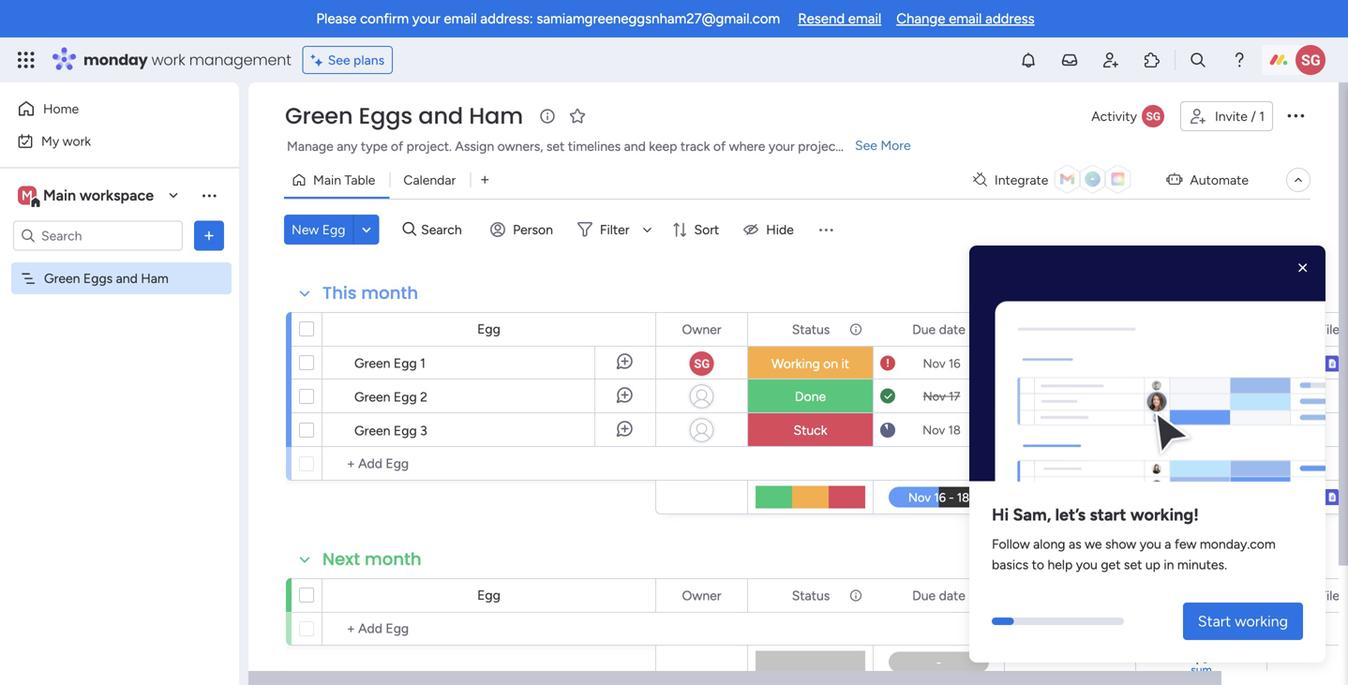 Task type: describe. For each thing, give the bounding box(es) containing it.
$1,600 sum
[[1182, 486, 1222, 512]]

sam,
[[1013, 505, 1052, 525]]

lottie animation image
[[970, 253, 1326, 489]]

follow
[[992, 536, 1030, 552]]

2 status from the top
[[792, 588, 830, 604]]

egg for new egg
[[322, 222, 346, 238]]

green egg 3
[[354, 423, 427, 439]]

2 date from the top
[[939, 588, 966, 604]]

my
[[41, 133, 59, 149]]

budget
[[1180, 588, 1223, 604]]

lottie animation element
[[970, 246, 1326, 489]]

1 vertical spatial your
[[769, 138, 795, 154]]

to
[[1032, 557, 1045, 573]]

add view image
[[481, 173, 489, 187]]

minutes.
[[1178, 557, 1228, 573]]

hi
[[992, 505, 1009, 525]]

close image
[[1294, 259, 1313, 278]]

angle down image
[[362, 223, 371, 237]]

assign
[[455, 138, 494, 154]]

files field for this month
[[1315, 319, 1348, 340]]

This month field
[[318, 281, 423, 306]]

next
[[323, 548, 360, 572]]

ham inside 'list box'
[[141, 271, 169, 286]]

v2 search image
[[403, 219, 416, 240]]

1 email from the left
[[444, 10, 477, 27]]

green egg 1
[[354, 355, 426, 371]]

manage any type of project. assign owners, set timelines and keep track of where your project stands.
[[287, 138, 886, 154]]

set inside follow along as we show you a few monday.com basics to help you get set up in minutes.
[[1124, 557, 1143, 573]]

notifications image
[[1019, 51, 1038, 69]]

16
[[949, 356, 961, 371]]

column information image
[[979, 322, 994, 337]]

hi sam, let's start working!
[[992, 505, 1199, 525]]

2 due date field from the top
[[908, 586, 970, 606]]

1 horizontal spatial green eggs and ham
[[285, 100, 523, 132]]

Notes field
[[1048, 319, 1093, 340]]

invite / 1
[[1215, 108, 1265, 124]]

invite members image
[[1102, 51, 1121, 69]]

see for see plans
[[328, 52, 350, 68]]

plans
[[354, 52, 385, 68]]

1 owner field from the top
[[678, 319, 726, 340]]

main table button
[[284, 165, 390, 195]]

hide
[[766, 222, 794, 238]]

$0 sum
[[1191, 651, 1212, 677]]

Search in workspace field
[[39, 225, 157, 247]]

as
[[1069, 536, 1082, 552]]

where
[[729, 138, 766, 154]]

activity
[[1092, 108, 1137, 124]]

resend email link
[[798, 10, 882, 27]]

nov 16
[[923, 356, 961, 371]]

see plans
[[328, 52, 385, 68]]

change email address link
[[897, 10, 1035, 27]]

18
[[949, 423, 961, 438]]

Next month field
[[318, 548, 426, 572]]

apps image
[[1143, 51, 1162, 69]]

dapulse integrations image
[[973, 173, 987, 187]]

main table
[[313, 172, 375, 188]]

green eggs and ham inside 'list box'
[[44, 271, 169, 286]]

1 column information image from the top
[[849, 322, 864, 337]]

green eggs and ham list box
[[0, 259, 239, 548]]

integrate
[[995, 172, 1049, 188]]

items
[[1075, 357, 1105, 372]]

m
[[22, 188, 33, 203]]

keep
[[649, 138, 677, 154]]

egg for green egg 3
[[394, 423, 417, 439]]

green for other
[[354, 423, 391, 439]]

working
[[1235, 613, 1288, 631]]

other
[[1055, 424, 1086, 439]]

invite
[[1215, 108, 1248, 124]]

monday work management
[[83, 49, 291, 70]]

confirm
[[360, 10, 409, 27]]

this month
[[323, 281, 418, 305]]

1 date from the top
[[939, 322, 966, 338]]

calendar button
[[390, 165, 470, 195]]

change email address
[[897, 10, 1035, 27]]

egg for green egg 1
[[394, 355, 417, 371]]

show
[[1106, 536, 1137, 552]]

Green Eggs and Ham field
[[280, 100, 528, 132]]

collapse board header image
[[1291, 173, 1306, 188]]

nov for green egg 2
[[923, 389, 946, 404]]

+ Add Egg text field
[[332, 453, 647, 475]]

add to favorites image
[[568, 106, 587, 125]]

notes
[[1079, 390, 1110, 405]]

few
[[1175, 536, 1197, 552]]

monday
[[83, 49, 148, 70]]

workspace options image
[[200, 186, 218, 205]]

inbox image
[[1061, 51, 1079, 69]]

new egg button
[[284, 215, 353, 245]]

track
[[681, 138, 710, 154]]

+ Add Egg text field
[[332, 618, 647, 640]]

select product image
[[17, 51, 36, 69]]

see plans button
[[303, 46, 393, 74]]

status field for second column information image from the top
[[787, 586, 835, 606]]

a
[[1165, 536, 1172, 552]]

2 horizontal spatial and
[[624, 138, 646, 154]]

this
[[323, 281, 357, 305]]

1 status from the top
[[792, 322, 830, 338]]

see more
[[855, 137, 911, 153]]

on
[[823, 356, 838, 372]]

$0
[[1194, 651, 1210, 667]]

in
[[1164, 557, 1174, 573]]

meeting notes
[[1031, 390, 1110, 405]]

/
[[1251, 108, 1256, 124]]

0 horizontal spatial you
[[1076, 557, 1098, 573]]

notes
[[1052, 322, 1088, 338]]

project
[[798, 138, 841, 154]]

$1,600
[[1182, 486, 1222, 502]]

egg for green egg 2
[[394, 389, 417, 405]]

action items
[[1036, 357, 1105, 372]]

main for main workspace
[[43, 187, 76, 204]]

sort button
[[664, 215, 731, 245]]

email for change email address
[[949, 10, 982, 27]]

1 due date field from the top
[[908, 319, 970, 340]]

person
[[513, 222, 553, 238]]

it
[[842, 356, 850, 372]]

samiamgreeneggsnham27@gmail.com
[[537, 10, 780, 27]]

new
[[292, 222, 319, 238]]

project.
[[407, 138, 452, 154]]

please
[[316, 10, 357, 27]]

home
[[43, 101, 79, 117]]

0 vertical spatial and
[[418, 100, 463, 132]]

nov 18
[[923, 423, 961, 438]]



Task type: vqa. For each thing, say whether or not it's contained in the screenshot.
Help button
no



Task type: locate. For each thing, give the bounding box(es) containing it.
1 vertical spatial sum
[[1191, 663, 1212, 677]]

set down show board description icon
[[547, 138, 565, 154]]

1 vertical spatial nov
[[923, 389, 946, 404]]

1 of from the left
[[391, 138, 403, 154]]

1 vertical spatial work
[[63, 133, 91, 149]]

eggs up type
[[359, 100, 413, 132]]

1 horizontal spatial of
[[713, 138, 726, 154]]

1 horizontal spatial ham
[[469, 100, 523, 132]]

1 vertical spatial files
[[1320, 588, 1346, 604]]

1 horizontal spatial 1
[[1260, 108, 1265, 124]]

17
[[949, 389, 961, 404]]

ham down search in workspace field
[[141, 271, 169, 286]]

any
[[337, 138, 358, 154]]

3
[[420, 423, 427, 439]]

management
[[189, 49, 291, 70]]

1 vertical spatial set
[[1124, 557, 1143, 573]]

start working button
[[1183, 603, 1303, 640]]

0 vertical spatial sum
[[1191, 498, 1212, 512]]

search everything image
[[1189, 51, 1208, 69]]

see left more
[[855, 137, 878, 153]]

see inside button
[[328, 52, 350, 68]]

please confirm your email address: samiamgreeneggsnham27@gmail.com
[[316, 10, 780, 27]]

1 horizontal spatial options image
[[1285, 104, 1307, 126]]

2 sum from the top
[[1191, 663, 1212, 677]]

1 inside button
[[1260, 108, 1265, 124]]

egg inside 'button'
[[322, 222, 346, 238]]

main for main table
[[313, 172, 341, 188]]

sam green image
[[1296, 45, 1326, 75]]

1 horizontal spatial see
[[855, 137, 878, 153]]

0 vertical spatial you
[[1140, 536, 1162, 552]]

sum for $0
[[1191, 663, 1212, 677]]

nov left "18"
[[923, 423, 946, 438]]

2 due date from the top
[[913, 588, 966, 604]]

stands.
[[844, 138, 886, 154]]

Owner field
[[678, 319, 726, 340], [678, 586, 726, 606]]

and left keep
[[624, 138, 646, 154]]

Budget field
[[1176, 586, 1228, 606]]

green up the manage on the top of the page
[[285, 100, 353, 132]]

menu image
[[817, 220, 835, 239]]

2 due from the top
[[913, 588, 936, 604]]

Search field
[[416, 217, 473, 243]]

month right next
[[365, 548, 422, 572]]

2 vertical spatial nov
[[923, 423, 946, 438]]

email for resend email
[[848, 10, 882, 27]]

resend email
[[798, 10, 882, 27]]

1 horizontal spatial email
[[848, 10, 882, 27]]

sum
[[1191, 498, 1212, 512], [1191, 663, 1212, 677]]

my work
[[41, 133, 91, 149]]

person button
[[483, 215, 564, 245]]

0 horizontal spatial options image
[[200, 226, 218, 245]]

sum up few
[[1191, 498, 1212, 512]]

1 for invite / 1
[[1260, 108, 1265, 124]]

new egg
[[292, 222, 346, 238]]

0 vertical spatial no file image
[[1324, 385, 1340, 408]]

2 nov from the top
[[923, 389, 946, 404]]

column information image
[[849, 322, 864, 337], [849, 588, 864, 603]]

green for action
[[354, 355, 391, 371]]

0 vertical spatial eggs
[[359, 100, 413, 132]]

0 vertical spatial due date field
[[908, 319, 970, 340]]

1 vertical spatial status
[[792, 588, 830, 604]]

work
[[152, 49, 185, 70], [63, 133, 91, 149]]

ham up assign
[[469, 100, 523, 132]]

0 vertical spatial see
[[328, 52, 350, 68]]

main inside workspace selection element
[[43, 187, 76, 204]]

Status field
[[787, 319, 835, 340], [787, 586, 835, 606]]

0 horizontal spatial green eggs and ham
[[44, 271, 169, 286]]

your right where
[[769, 138, 795, 154]]

1 vertical spatial owner
[[682, 588, 722, 604]]

working
[[772, 356, 820, 372]]

0 vertical spatial files field
[[1315, 319, 1348, 340]]

0 horizontal spatial of
[[391, 138, 403, 154]]

email
[[444, 10, 477, 27], [848, 10, 882, 27], [949, 10, 982, 27]]

sum for $1,600
[[1191, 498, 1212, 512]]

work for monday
[[152, 49, 185, 70]]

0 horizontal spatial 1
[[420, 355, 426, 371]]

0 vertical spatial your
[[412, 10, 440, 27]]

1 vertical spatial 1
[[420, 355, 426, 371]]

owners,
[[498, 138, 543, 154]]

2 no file image from the top
[[1324, 419, 1340, 442]]

get
[[1101, 557, 1121, 573]]

you
[[1140, 536, 1162, 552], [1076, 557, 1098, 573]]

1 vertical spatial status field
[[787, 586, 835, 606]]

see for see more
[[855, 137, 878, 153]]

status field for second column information image from the bottom of the page
[[787, 319, 835, 340]]

Files field
[[1315, 319, 1348, 340], [1315, 586, 1348, 606]]

of right track
[[713, 138, 726, 154]]

more
[[881, 137, 911, 153]]

eggs inside 'list box'
[[83, 271, 113, 286]]

ham
[[469, 100, 523, 132], [141, 271, 169, 286]]

nov for green egg 3
[[923, 423, 946, 438]]

follow along as we show you a few monday.com basics to help you get set up in minutes.
[[992, 536, 1276, 573]]

green for $1,000
[[354, 389, 391, 405]]

nov left 16
[[923, 356, 946, 371]]

2 of from the left
[[713, 138, 726, 154]]

0 vertical spatial 1
[[1260, 108, 1265, 124]]

1 due date from the top
[[913, 322, 966, 338]]

3 nov from the top
[[923, 423, 946, 438]]

2 files from the top
[[1320, 588, 1346, 604]]

along
[[1034, 536, 1066, 552]]

working!
[[1131, 505, 1199, 525]]

0 vertical spatial options image
[[1285, 104, 1307, 126]]

hide button
[[736, 215, 805, 245]]

options image right /
[[1285, 104, 1307, 126]]

files for this month
[[1320, 322, 1346, 338]]

v2 done deadline image
[[881, 388, 896, 406]]

1 vertical spatial date
[[939, 588, 966, 604]]

1 horizontal spatial you
[[1140, 536, 1162, 552]]

see more link
[[853, 136, 913, 155]]

0 vertical spatial due date
[[913, 322, 966, 338]]

work right monday
[[152, 49, 185, 70]]

0 vertical spatial status field
[[787, 319, 835, 340]]

nov 17
[[923, 389, 961, 404]]

$1,000
[[1183, 390, 1221, 405]]

0 vertical spatial nov
[[923, 356, 946, 371]]

my work button
[[11, 126, 202, 156]]

1 horizontal spatial and
[[418, 100, 463, 132]]

green eggs and ham down search in workspace field
[[44, 271, 169, 286]]

of right type
[[391, 138, 403, 154]]

1 right /
[[1260, 108, 1265, 124]]

filter
[[600, 222, 630, 238]]

0 horizontal spatial and
[[116, 271, 138, 286]]

2 owner from the top
[[682, 588, 722, 604]]

show board description image
[[536, 107, 559, 126]]

activity button
[[1084, 101, 1173, 131]]

progress bar
[[992, 618, 1014, 625]]

files for next month
[[1320, 588, 1346, 604]]

1 sum from the top
[[1191, 498, 1212, 512]]

1 status field from the top
[[787, 319, 835, 340]]

workspace
[[80, 187, 154, 204]]

workspace image
[[18, 185, 37, 206]]

2 email from the left
[[848, 10, 882, 27]]

month for this month
[[361, 281, 418, 305]]

resend
[[798, 10, 845, 27]]

1 vertical spatial see
[[855, 137, 878, 153]]

0 horizontal spatial email
[[444, 10, 477, 27]]

1 vertical spatial files field
[[1315, 586, 1348, 606]]

no file image
[[1324, 385, 1340, 408], [1324, 419, 1340, 442]]

change
[[897, 10, 946, 27]]

nov
[[923, 356, 946, 371], [923, 389, 946, 404], [923, 423, 946, 438]]

1 no file image from the top
[[1324, 385, 1340, 408]]

timelines
[[568, 138, 621, 154]]

filter button
[[570, 215, 659, 245]]

0 horizontal spatial eggs
[[83, 271, 113, 286]]

1 owner from the top
[[682, 322, 722, 338]]

files
[[1320, 322, 1346, 338], [1320, 588, 1346, 604]]

main left table
[[313, 172, 341, 188]]

0 horizontal spatial set
[[547, 138, 565, 154]]

2 status field from the top
[[787, 586, 835, 606]]

monday.com
[[1200, 536, 1276, 552]]

manage
[[287, 138, 334, 154]]

0 vertical spatial set
[[547, 138, 565, 154]]

1 horizontal spatial work
[[152, 49, 185, 70]]

and down search in workspace field
[[116, 271, 138, 286]]

eggs down search in workspace field
[[83, 271, 113, 286]]

address:
[[481, 10, 533, 27]]

nov left '17' at bottom right
[[923, 389, 946, 404]]

green up green egg 2
[[354, 355, 391, 371]]

1 for green egg 1
[[420, 355, 426, 371]]

green inside the green eggs and ham 'list box'
[[44, 271, 80, 286]]

green down green egg 2
[[354, 423, 391, 439]]

1 horizontal spatial eggs
[[359, 100, 413, 132]]

1 horizontal spatial main
[[313, 172, 341, 188]]

2
[[420, 389, 428, 405]]

see
[[328, 52, 350, 68], [855, 137, 878, 153]]

set left up
[[1124, 557, 1143, 573]]

email left address:
[[444, 10, 477, 27]]

options image down workspace options icon
[[200, 226, 218, 245]]

email right resend
[[848, 10, 882, 27]]

v2 overdue deadline image
[[881, 355, 896, 373]]

0 horizontal spatial see
[[328, 52, 350, 68]]

table
[[345, 172, 375, 188]]

invite / 1 button
[[1181, 101, 1273, 131]]

workspace selection element
[[18, 184, 157, 209]]

work right my at left
[[63, 133, 91, 149]]

sum down start
[[1191, 663, 1212, 677]]

sort
[[694, 222, 719, 238]]

month right this
[[361, 281, 418, 305]]

you down 'we'
[[1076, 557, 1098, 573]]

0 vertical spatial owner field
[[678, 319, 726, 340]]

your right 'confirm'
[[412, 10, 440, 27]]

option
[[0, 262, 239, 265]]

working on it
[[772, 356, 850, 372]]

automate
[[1190, 172, 1249, 188]]

1 vertical spatial eggs
[[83, 271, 113, 286]]

up
[[1146, 557, 1161, 573]]

green down search in workspace field
[[44, 271, 80, 286]]

main inside button
[[313, 172, 341, 188]]

1 vertical spatial green eggs and ham
[[44, 271, 169, 286]]

of
[[391, 138, 403, 154], [713, 138, 726, 154]]

0 vertical spatial month
[[361, 281, 418, 305]]

0 vertical spatial work
[[152, 49, 185, 70]]

start working
[[1198, 613, 1288, 631]]

stuck
[[794, 422, 828, 438]]

arrow down image
[[636, 218, 659, 241]]

let's
[[1056, 505, 1086, 525]]

month inside 'field'
[[365, 548, 422, 572]]

meeting
[[1031, 390, 1076, 405]]

3 email from the left
[[949, 10, 982, 27]]

home button
[[11, 94, 202, 124]]

1 vertical spatial and
[[624, 138, 646, 154]]

2 files field from the top
[[1315, 586, 1348, 606]]

0 vertical spatial date
[[939, 322, 966, 338]]

1 vertical spatial column information image
[[849, 588, 864, 603]]

0 vertical spatial column information image
[[849, 322, 864, 337]]

owner
[[682, 322, 722, 338], [682, 588, 722, 604]]

$500
[[1187, 423, 1216, 438]]

0 horizontal spatial ham
[[141, 271, 169, 286]]

green eggs and ham up project.
[[285, 100, 523, 132]]

work for my
[[63, 133, 91, 149]]

month for next month
[[365, 548, 422, 572]]

main workspace
[[43, 187, 154, 204]]

help image
[[1230, 51, 1249, 69]]

sum inside $1,600 sum
[[1191, 498, 1212, 512]]

0 vertical spatial ham
[[469, 100, 523, 132]]

see left plans
[[328, 52, 350, 68]]

0 vertical spatial status
[[792, 322, 830, 338]]

0 vertical spatial owner
[[682, 322, 722, 338]]

1 vertical spatial owner field
[[678, 586, 726, 606]]

1 files field from the top
[[1315, 319, 1348, 340]]

start
[[1198, 613, 1231, 631]]

0 horizontal spatial your
[[412, 10, 440, 27]]

2 horizontal spatial email
[[949, 10, 982, 27]]

email right change
[[949, 10, 982, 27]]

2 owner field from the top
[[678, 586, 726, 606]]

1 nov from the top
[[923, 356, 946, 371]]

eggs
[[359, 100, 413, 132], [83, 271, 113, 286]]

0 vertical spatial green eggs and ham
[[285, 100, 523, 132]]

2 vertical spatial and
[[116, 271, 138, 286]]

1 vertical spatial month
[[365, 548, 422, 572]]

1
[[1260, 108, 1265, 124], [420, 355, 426, 371]]

files field for next month
[[1315, 586, 1348, 606]]

Due date field
[[908, 319, 970, 340], [908, 586, 970, 606]]

0 horizontal spatial work
[[63, 133, 91, 149]]

1 horizontal spatial your
[[769, 138, 795, 154]]

options image
[[1285, 104, 1307, 126], [200, 226, 218, 245]]

1 vertical spatial due date field
[[908, 586, 970, 606]]

1 up 2
[[420, 355, 426, 371]]

1 files from the top
[[1320, 322, 1346, 338]]

you left a
[[1140, 536, 1162, 552]]

green
[[285, 100, 353, 132], [44, 271, 80, 286], [354, 355, 391, 371], [354, 389, 391, 405], [354, 423, 391, 439]]

due
[[913, 322, 936, 338], [913, 588, 936, 604]]

your
[[412, 10, 440, 27], [769, 138, 795, 154]]

main
[[313, 172, 341, 188], [43, 187, 76, 204]]

1 vertical spatial options image
[[200, 226, 218, 245]]

work inside button
[[63, 133, 91, 149]]

green egg 2
[[354, 389, 428, 405]]

month inside field
[[361, 281, 418, 305]]

and up project.
[[418, 100, 463, 132]]

1 vertical spatial ham
[[141, 271, 169, 286]]

calendar
[[404, 172, 456, 188]]

1 vertical spatial due
[[913, 588, 936, 604]]

start
[[1090, 505, 1127, 525]]

autopilot image
[[1167, 167, 1183, 191]]

green down green egg 1
[[354, 389, 391, 405]]

1 due from the top
[[913, 322, 936, 338]]

2 column information image from the top
[[849, 588, 864, 603]]

0 vertical spatial files
[[1320, 322, 1346, 338]]

0 horizontal spatial main
[[43, 187, 76, 204]]

1 vertical spatial you
[[1076, 557, 1098, 573]]

and inside 'list box'
[[116, 271, 138, 286]]

1 vertical spatial no file image
[[1324, 419, 1340, 442]]

0 vertical spatial due
[[913, 322, 936, 338]]

help
[[1048, 557, 1073, 573]]

next month
[[323, 548, 422, 572]]

main right workspace image at the left top
[[43, 187, 76, 204]]

1 vertical spatial due date
[[913, 588, 966, 604]]

1 horizontal spatial set
[[1124, 557, 1143, 573]]



